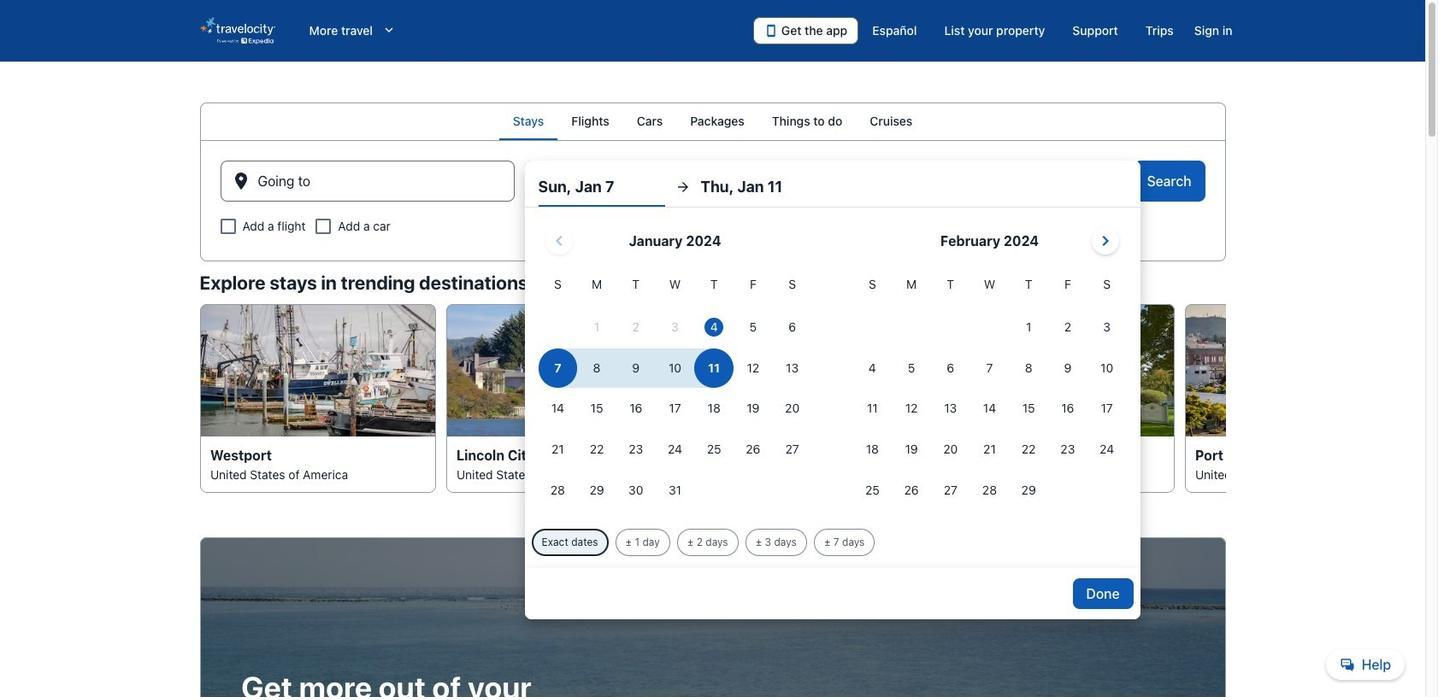 Task type: vqa. For each thing, say whether or not it's contained in the screenshot.
the 2 travelers Icon
no



Task type: locate. For each thing, give the bounding box(es) containing it.
show next card image
[[1216, 389, 1236, 409]]

tab list
[[200, 103, 1226, 140]]

north jetty showing rocky coastline and a sandy beach image
[[692, 304, 928, 437]]

next month image
[[1096, 231, 1116, 251]]

previous month image
[[549, 231, 570, 251]]

travel sale activities deals image
[[200, 538, 1226, 698]]

main content
[[0, 103, 1426, 698]]

application
[[538, 221, 1127, 512]]

westport marina featuring a marina image
[[200, 304, 436, 437]]

directional image
[[675, 180, 691, 195]]



Task type: describe. For each thing, give the bounding box(es) containing it.
officers row featuring heritage architecture and a house image
[[939, 304, 1175, 437]]

show previous card image
[[189, 389, 210, 409]]

download the app button image
[[765, 24, 778, 38]]

travelocity logo image
[[200, 17, 275, 44]]

february 2024 element
[[853, 275, 1127, 512]]

today element
[[705, 318, 724, 337]]

port angeles showing landscape views image
[[1185, 304, 1421, 437]]

devil\'s lake state recreation area which includes a small town or village and general coastal views image
[[446, 304, 682, 437]]

january 2024 element
[[538, 275, 812, 512]]



